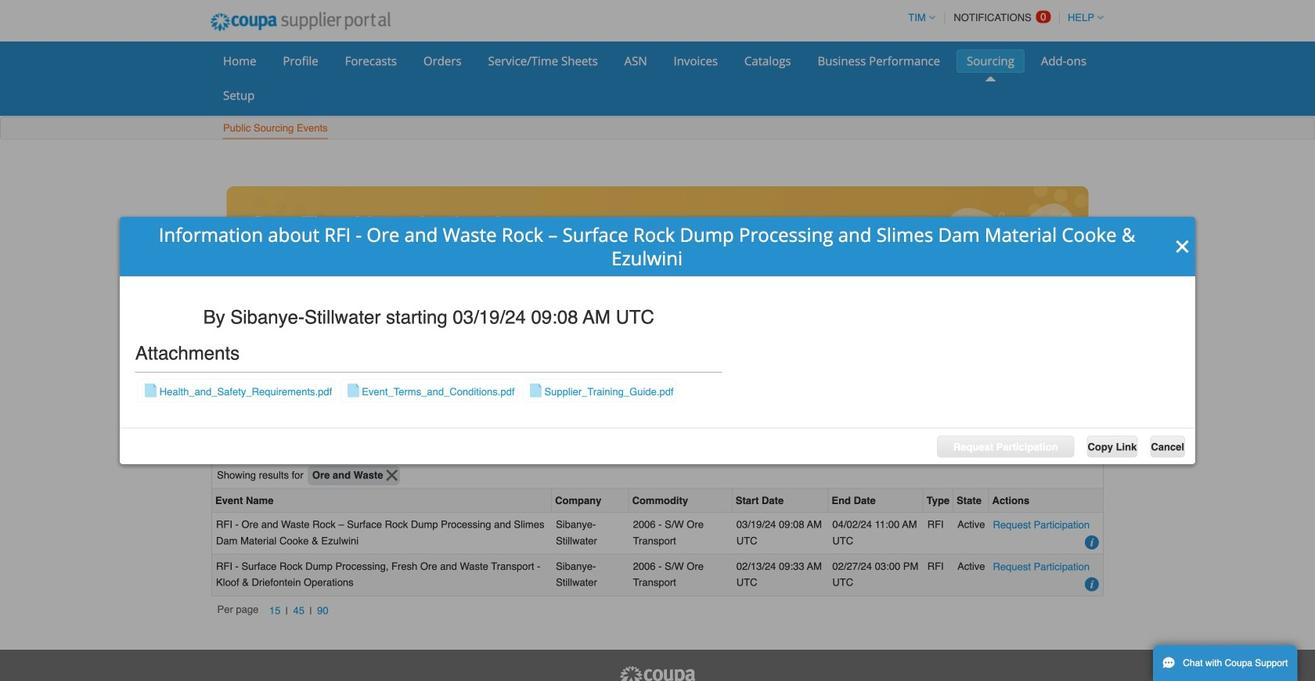 Task type: describe. For each thing, give the bounding box(es) containing it.
search image
[[1078, 441, 1092, 455]]

actions element
[[989, 489, 1103, 513]]

clear filter image
[[386, 470, 398, 481]]

state element
[[954, 489, 989, 513]]

Search text field
[[988, 437, 1098, 459]]

previous image
[[228, 248, 240, 261]]

1 vertical spatial coupa supplier portal image
[[618, 665, 697, 681]]

end date element
[[829, 489, 924, 513]]

0 vertical spatial coupa supplier portal image
[[200, 2, 401, 41]]



Task type: vqa. For each thing, say whether or not it's contained in the screenshot.
Previous icon
yes



Task type: locate. For each thing, give the bounding box(es) containing it.
1 horizontal spatial coupa supplier portal image
[[618, 665, 697, 681]]

coupa supplier portal image
[[200, 2, 401, 41], [618, 665, 697, 681]]

0 horizontal spatial coupa supplier portal image
[[200, 2, 401, 41]]

tab list
[[211, 410, 1104, 432]]

type element
[[924, 489, 954, 513]]

commodity element
[[629, 489, 733, 513]]

navigation
[[217, 602, 333, 620]]

event name element
[[212, 489, 552, 513]]

close image
[[1175, 239, 1190, 254]]

information about rfi - ore and waste rock – surface rock dump processing and slimes dam material cooke & ezulwini dialog
[[120, 217, 1195, 464]]

company element
[[552, 489, 629, 513]]

start date element
[[733, 489, 829, 513]]



